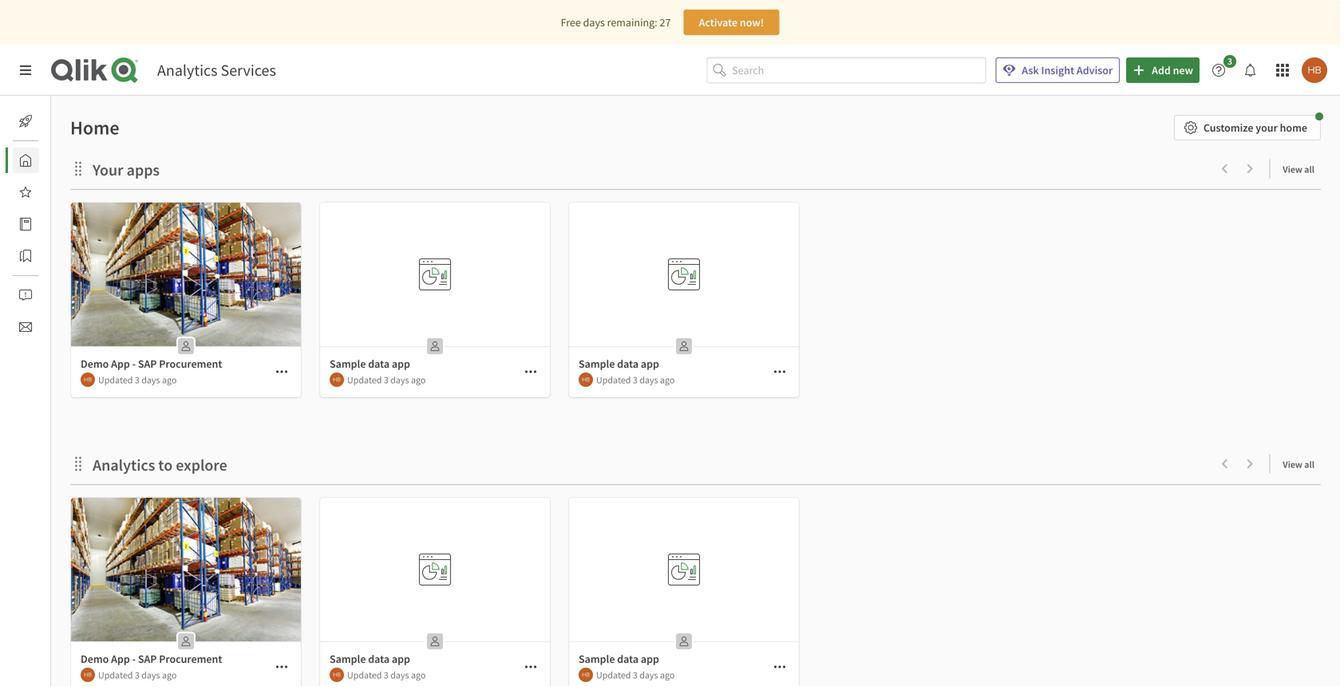 Task type: vqa. For each thing, say whether or not it's contained in the screenshot.
Customize your home button
yes



Task type: describe. For each thing, give the bounding box(es) containing it.
view all for your apps
[[1283, 163, 1315, 176]]

updated for more actions icon associated with analytics to explore
[[347, 669, 382, 681]]

howard brown image for your apps
[[81, 373, 95, 387]]

view for analytics to explore
[[1283, 459, 1303, 471]]

view all link for your apps
[[1283, 159, 1321, 179]]

- for your
[[132, 357, 136, 371]]

navigation pane element
[[0, 102, 87, 346]]

free
[[561, 15, 581, 30]]

updated for your apps's more actions icon
[[347, 374, 382, 386]]

sap for apps
[[138, 357, 157, 371]]

customize your home
[[1203, 121, 1307, 135]]

app for your
[[111, 357, 130, 371]]

app for more actions icon associated with analytics to explore
[[392, 652, 410, 666]]

free days remaining: 27
[[561, 15, 671, 30]]

3 inside the 3 dropdown button
[[1227, 55, 1232, 67]]

howard brown image for analytics to explore
[[81, 668, 95, 682]]

customize your home button
[[1174, 115, 1321, 140]]

favorites image
[[19, 186, 32, 199]]

alerts link
[[13, 283, 78, 308]]

collections image
[[19, 250, 32, 263]]

alerts image
[[19, 289, 32, 302]]

Search text field
[[732, 57, 986, 83]]

27
[[660, 15, 671, 30]]

app for your apps's more actions icon
[[392, 357, 410, 371]]

home inside "navigation pane" element
[[51, 153, 79, 168]]

to
[[158, 455, 173, 475]]

view all link for analytics to explore
[[1283, 454, 1321, 474]]

remaining:
[[607, 15, 657, 30]]

activate
[[699, 15, 738, 30]]

ask insight advisor button
[[996, 57, 1120, 83]]

your apps
[[93, 160, 160, 180]]

demo app - sap procurement for apps
[[81, 357, 222, 371]]

all for analytics to explore
[[1304, 459, 1315, 471]]

app for analytics
[[111, 652, 130, 666]]

move collection image
[[70, 161, 86, 177]]

open sidebar menu image
[[19, 64, 32, 77]]

now!
[[740, 15, 764, 30]]

your
[[93, 160, 123, 180]]

add new button
[[1126, 57, 1200, 83]]



Task type: locate. For each thing, give the bounding box(es) containing it.
days
[[583, 15, 605, 30], [141, 374, 160, 386], [390, 374, 409, 386], [639, 374, 658, 386], [141, 669, 160, 681], [390, 669, 409, 681], [639, 669, 658, 681]]

0 vertical spatial all
[[1304, 163, 1315, 176]]

analytics services
[[157, 60, 276, 80]]

app
[[392, 357, 410, 371], [641, 357, 659, 371], [392, 652, 410, 666], [641, 652, 659, 666]]

catalog link
[[13, 212, 87, 237]]

0 vertical spatial demo app - sap procurement
[[81, 357, 222, 371]]

insight
[[1041, 63, 1074, 77]]

1 vertical spatial demo app - sap procurement
[[81, 652, 222, 666]]

2 sap from the top
[[138, 652, 157, 666]]

2 demo from the top
[[81, 652, 109, 666]]

home left the your
[[51, 153, 79, 168]]

more actions image for your apps
[[773, 366, 786, 378]]

3 button
[[1206, 55, 1241, 83]]

2 - from the top
[[132, 652, 136, 666]]

app for more actions image associated with your apps
[[641, 357, 659, 371]]

1 vertical spatial app
[[111, 652, 130, 666]]

analytics to explore
[[93, 455, 227, 475]]

0 vertical spatial home
[[70, 116, 119, 140]]

updated
[[98, 374, 133, 386], [347, 374, 382, 386], [596, 374, 631, 386], [98, 669, 133, 681], [347, 669, 382, 681], [596, 669, 631, 681]]

analytics to explore link
[[93, 455, 234, 475]]

0 vertical spatial -
[[132, 357, 136, 371]]

sap for to
[[138, 652, 157, 666]]

subscriptions image
[[19, 321, 32, 334]]

updated for more actions image corresponding to analytics to explore
[[596, 669, 631, 681]]

1 vertical spatial procurement
[[159, 652, 222, 666]]

1 demo app - sap procurement from the top
[[81, 357, 222, 371]]

sap
[[138, 357, 157, 371], [138, 652, 157, 666]]

analytics for analytics services
[[157, 60, 218, 80]]

home
[[70, 116, 119, 140], [51, 153, 79, 168]]

your
[[1256, 121, 1278, 135]]

0 vertical spatial view all
[[1283, 163, 1315, 176]]

sample data app
[[330, 357, 410, 371], [579, 357, 659, 371], [330, 652, 410, 666], [579, 652, 659, 666]]

3
[[1227, 55, 1232, 67], [135, 374, 140, 386], [384, 374, 389, 386], [633, 374, 638, 386], [135, 669, 140, 681], [384, 669, 389, 681], [633, 669, 638, 681]]

searchbar element
[[707, 57, 986, 83]]

howard brown element
[[81, 373, 95, 387], [330, 373, 344, 387], [579, 373, 593, 387], [81, 668, 95, 682], [330, 668, 344, 682], [579, 668, 593, 682]]

demo app - sap procurement for to
[[81, 652, 222, 666]]

analytics for analytics to explore
[[93, 455, 155, 475]]

advisor
[[1077, 63, 1113, 77]]

2 view all link from the top
[[1283, 454, 1321, 474]]

howard brown image
[[81, 373, 95, 387], [81, 668, 95, 682], [579, 668, 593, 682]]

personal element
[[173, 334, 199, 359], [422, 334, 448, 359], [671, 334, 697, 359], [173, 629, 199, 654], [422, 629, 448, 654], [671, 629, 697, 654]]

all for your apps
[[1304, 163, 1315, 176]]

explore
[[176, 455, 227, 475]]

1 vertical spatial view all link
[[1283, 454, 1321, 474]]

home main content
[[45, 96, 1340, 686]]

demo for analytics to explore
[[81, 652, 109, 666]]

0 vertical spatial qlik sense app image
[[71, 203, 301, 346]]

home link
[[13, 148, 79, 173]]

more actions image for analytics to explore
[[524, 661, 537, 674]]

view for your apps
[[1283, 163, 1303, 176]]

updated 3 days ago
[[98, 374, 177, 386], [347, 374, 426, 386], [596, 374, 675, 386], [98, 669, 177, 681], [347, 669, 426, 681], [596, 669, 675, 681]]

1 vertical spatial view all
[[1283, 459, 1315, 471]]

1 vertical spatial -
[[132, 652, 136, 666]]

new
[[1173, 63, 1193, 77]]

demo
[[81, 357, 109, 371], [81, 652, 109, 666]]

alerts
[[51, 288, 78, 302]]

more actions image for your apps
[[524, 366, 537, 378]]

app
[[111, 357, 130, 371], [111, 652, 130, 666]]

data
[[368, 357, 390, 371], [617, 357, 639, 371], [368, 652, 390, 666], [617, 652, 639, 666]]

1 view all link from the top
[[1283, 159, 1321, 179]]

1 vertical spatial sap
[[138, 652, 157, 666]]

1 vertical spatial all
[[1304, 459, 1315, 471]]

analytics inside home main content
[[93, 455, 155, 475]]

-
[[132, 357, 136, 371], [132, 652, 136, 666]]

- for analytics
[[132, 652, 136, 666]]

0 vertical spatial sap
[[138, 357, 157, 371]]

1 vertical spatial analytics
[[93, 455, 155, 475]]

more actions image for analytics to explore
[[773, 661, 786, 674]]

view all for analytics to explore
[[1283, 459, 1315, 471]]

view all link
[[1283, 159, 1321, 179], [1283, 454, 1321, 474]]

2 all from the top
[[1304, 459, 1315, 471]]

1 vertical spatial qlik sense app image
[[71, 498, 301, 642]]

1 view all from the top
[[1283, 163, 1315, 176]]

howard brown image
[[1302, 57, 1327, 83], [330, 373, 344, 387], [579, 373, 593, 387], [330, 668, 344, 682]]

2 view all from the top
[[1283, 459, 1315, 471]]

2 qlik sense app image from the top
[[71, 498, 301, 642]]

1 vertical spatial view
[[1283, 459, 1303, 471]]

sample
[[330, 357, 366, 371], [579, 357, 615, 371], [330, 652, 366, 666], [579, 652, 615, 666]]

procurement
[[159, 357, 222, 371], [159, 652, 222, 666]]

1 vertical spatial home
[[51, 153, 79, 168]]

0 vertical spatial analytics
[[157, 60, 218, 80]]

1 demo from the top
[[81, 357, 109, 371]]

app for more actions image corresponding to analytics to explore
[[641, 652, 659, 666]]

home up move collection icon
[[70, 116, 119, 140]]

analytics
[[157, 60, 218, 80], [93, 455, 155, 475]]

0 vertical spatial procurement
[[159, 357, 222, 371]]

analytics services element
[[157, 60, 276, 80]]

1 app from the top
[[111, 357, 130, 371]]

add new
[[1152, 63, 1193, 77]]

ask
[[1022, 63, 1039, 77]]

your apps link
[[93, 160, 166, 180]]

0 horizontal spatial analytics
[[93, 455, 155, 475]]

more actions image
[[773, 366, 786, 378], [275, 661, 288, 674], [773, 661, 786, 674]]

procurement for apps
[[159, 357, 222, 371]]

0 vertical spatial view
[[1283, 163, 1303, 176]]

demo for your apps
[[81, 357, 109, 371]]

services
[[221, 60, 276, 80]]

0 vertical spatial app
[[111, 357, 130, 371]]

activate now! link
[[684, 10, 779, 35]]

analytics left services
[[157, 60, 218, 80]]

qlik sense app image for apps
[[71, 203, 301, 346]]

1 view from the top
[[1283, 163, 1303, 176]]

demo app - sap procurement
[[81, 357, 222, 371], [81, 652, 222, 666]]

2 procurement from the top
[[159, 652, 222, 666]]

qlik sense app image
[[71, 203, 301, 346], [71, 498, 301, 642]]

home
[[1280, 121, 1307, 135]]

1 vertical spatial demo
[[81, 652, 109, 666]]

activate now!
[[699, 15, 764, 30]]

updated for more actions image associated with your apps
[[596, 374, 631, 386]]

analytics left to
[[93, 455, 155, 475]]

ago
[[162, 374, 177, 386], [411, 374, 426, 386], [660, 374, 675, 386], [162, 669, 177, 681], [411, 669, 426, 681], [660, 669, 675, 681]]

more actions image
[[275, 366, 288, 378], [524, 366, 537, 378], [524, 661, 537, 674]]

getting started image
[[19, 115, 32, 128]]

ask insight advisor
[[1022, 63, 1113, 77]]

2 app from the top
[[111, 652, 130, 666]]

procurement for to
[[159, 652, 222, 666]]

1 horizontal spatial analytics
[[157, 60, 218, 80]]

view all
[[1283, 163, 1315, 176], [1283, 459, 1315, 471]]

catalog
[[51, 217, 87, 231]]

2 demo app - sap procurement from the top
[[81, 652, 222, 666]]

home inside main content
[[70, 116, 119, 140]]

all
[[1304, 163, 1315, 176], [1304, 459, 1315, 471]]

2 view from the top
[[1283, 459, 1303, 471]]

1 all from the top
[[1304, 163, 1315, 176]]

move collection image
[[70, 456, 86, 472]]

qlik sense app image for to
[[71, 498, 301, 642]]

0 vertical spatial view all link
[[1283, 159, 1321, 179]]

0 vertical spatial demo
[[81, 357, 109, 371]]

1 qlik sense app image from the top
[[71, 203, 301, 346]]

add
[[1152, 63, 1171, 77]]

1 - from the top
[[132, 357, 136, 371]]

view
[[1283, 163, 1303, 176], [1283, 459, 1303, 471]]

1 procurement from the top
[[159, 357, 222, 371]]

apps
[[127, 160, 160, 180]]

1 sap from the top
[[138, 357, 157, 371]]

customize
[[1203, 121, 1253, 135]]



